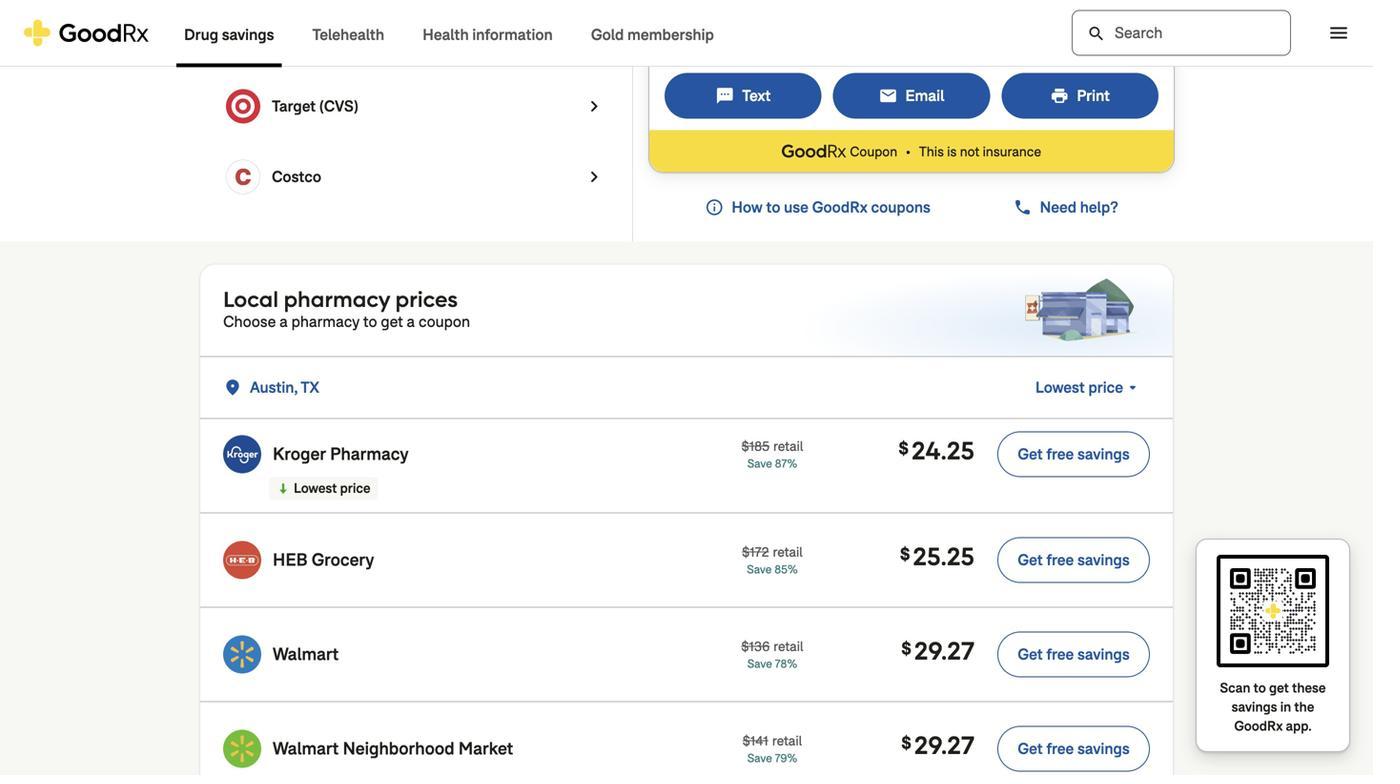 Task type: vqa. For each thing, say whether or not it's contained in the screenshot.
(Plus
no



Task type: locate. For each thing, give the bounding box(es) containing it.
1 chevron_right from the top
[[583, 24, 605, 47]]

lowest down 'kroger'
[[294, 480, 337, 497]]

$ inside $ 24.25
[[899, 437, 911, 460]]

$185 retail save 87%
[[741, 438, 803, 472]]

1 $ 29.27 from the top
[[901, 635, 975, 667]]

pharmacy
[[284, 285, 390, 313], [291, 312, 360, 332]]

2 vertical spatial to
[[1254, 679, 1266, 697]]

goodrx yellow cross logo image
[[23, 20, 150, 46]]

1 horizontal spatial price
[[1088, 378, 1123, 398]]

1 29.27 from the top
[[914, 635, 975, 667]]

drug savings link
[[165, 0, 293, 67]]

walmart for walmart
[[273, 643, 339, 666]]

price for lowest price
[[340, 480, 371, 497]]

heb grocery
[[273, 549, 374, 571]]

local pharmacy image
[[1020, 276, 1142, 345]]

a
[[280, 312, 288, 332], [407, 312, 415, 332]]

to
[[766, 197, 780, 217], [363, 312, 377, 332], [1254, 679, 1266, 697]]

2 $ 29.27 from the top
[[901, 729, 975, 761]]

$ 29.27
[[901, 635, 975, 667], [901, 729, 975, 761]]

3 chevron_right from the top
[[583, 165, 605, 188]]

1 vertical spatial chevron_right
[[583, 95, 605, 118]]

get left coupon
[[381, 312, 403, 332]]

0 vertical spatial walmart
[[273, 643, 339, 666]]

$185
[[741, 438, 770, 455]]

a right choose on the top left of the page
[[280, 312, 288, 332]]

2 vertical spatial chevron_right
[[583, 165, 605, 188]]

1 vertical spatial price
[[340, 480, 371, 497]]

save inside $136 retail save 78%
[[747, 657, 772, 672]]

not
[[960, 143, 980, 161]]

need
[[1040, 197, 1077, 217]]

logo of walmart image
[[223, 636, 261, 674]]

2 get from the top
[[1018, 550, 1043, 570]]

get inside local pharmacy prices choose a pharmacy to get a coupon
[[381, 312, 403, 332]]

retail up 79%
[[772, 732, 802, 750]]

1 walmart from the top
[[273, 643, 339, 666]]

0 vertical spatial $ 29.27
[[901, 635, 975, 667]]

free
[[1046, 444, 1074, 464], [1046, 550, 1074, 570], [1046, 645, 1074, 665], [1046, 739, 1074, 759]]

3 get from the top
[[1018, 645, 1043, 665]]

$ for neighborhood
[[901, 732, 913, 754]]

market
[[458, 738, 513, 760]]

lowest
[[1035, 378, 1085, 398], [294, 480, 337, 497]]

1 vertical spatial walmart
[[273, 738, 339, 760]]

1 horizontal spatial get
[[1269, 679, 1289, 697]]

savings for heb grocery
[[1077, 550, 1130, 570]]

retail inside $172 retail save 85%
[[773, 544, 803, 561]]

lowest price
[[294, 480, 371, 497]]

price
[[1088, 378, 1123, 398], [340, 480, 371, 497]]

2 save from the top
[[747, 562, 772, 577]]

save down $141 at right
[[747, 751, 772, 766]]

1 vertical spatial to
[[363, 312, 377, 332]]

a left coupon
[[407, 312, 415, 332]]

target
[[272, 96, 316, 116]]

87%
[[775, 456, 797, 472]]

health information
[[423, 25, 553, 45]]

1 horizontal spatial goodrx
[[1234, 718, 1283, 735]]

goodrx right use
[[812, 197, 868, 217]]

2 get free savings from the top
[[1018, 550, 1130, 570]]

$ 29.27 for walmart neighborhood market
[[901, 729, 975, 761]]

29.27 for walmart neighborhood market
[[914, 729, 975, 761]]

1 get free savings from the top
[[1018, 444, 1130, 464]]

phone
[[1013, 198, 1032, 217]]

free for neighborhood
[[1046, 739, 1074, 759]]

chevron_right for target (cvs)
[[583, 95, 605, 118]]

4 free from the top
[[1046, 739, 1074, 759]]

1 horizontal spatial to
[[766, 197, 780, 217]]

arrow_drop_down
[[1123, 378, 1142, 397]]

2 horizontal spatial to
[[1254, 679, 1266, 697]]

dialog
[[0, 0, 1373, 775]]

lowest price arrow_drop_down
[[1035, 378, 1142, 398]]

retail up 85% at bottom right
[[773, 544, 803, 561]]

save down '$172' on the bottom right of page
[[747, 562, 772, 577]]

3 save from the top
[[747, 657, 772, 672]]

gold membership
[[591, 25, 714, 45]]

text
[[742, 86, 771, 106]]

costco pharmacy logo image
[[226, 160, 260, 194]]

to left use
[[766, 197, 780, 217]]

this
[[919, 143, 944, 161]]

walmart right logo of walmart neighborhood market
[[273, 738, 339, 760]]

get free savings
[[1018, 444, 1130, 464], [1018, 550, 1130, 570], [1018, 645, 1130, 665], [1018, 739, 1130, 759]]

get up in
[[1269, 679, 1289, 697]]

1 vertical spatial $ 29.27
[[901, 729, 975, 761]]

get free savings for grocery
[[1018, 550, 1130, 570]]

2 a from the left
[[407, 312, 415, 332]]

retail inside the $185 retail save 87%
[[773, 438, 803, 455]]

0 vertical spatial lowest
[[1035, 378, 1085, 398]]

1 vertical spatial lowest
[[294, 480, 337, 497]]

email email
[[879, 86, 944, 106]]

get
[[381, 312, 403, 332], [1269, 679, 1289, 697]]

tx
[[301, 378, 319, 398]]

$ 29.27 for walmart
[[901, 635, 975, 667]]

$ 25.25
[[900, 540, 975, 573]]

save for neighborhood
[[747, 751, 772, 766]]

29.27
[[914, 635, 975, 667], [914, 729, 975, 761]]

lowest left arrow_drop_down
[[1035, 378, 1085, 398]]

phone need help?
[[1013, 197, 1118, 217]]

price down pharmacy
[[340, 480, 371, 497]]

goodrx down in
[[1234, 718, 1283, 735]]

1 get from the top
[[1018, 444, 1043, 464]]

0 horizontal spatial price
[[340, 480, 371, 497]]

pharmacy right the local at left
[[284, 285, 390, 313]]

save down $185
[[747, 456, 772, 472]]

these
[[1292, 679, 1326, 697]]

coupon
[[419, 312, 470, 332]]

get free savings for pharmacy
[[1018, 444, 1130, 464]]

0 vertical spatial to
[[766, 197, 780, 217]]

0 horizontal spatial goodrx
[[812, 197, 868, 217]]

price down local pharmacy image
[[1088, 378, 1123, 398]]

$ inside $ 25.25
[[900, 543, 912, 565]]

gold membership link
[[572, 0, 733, 67]]

print
[[1077, 86, 1110, 106]]

0 horizontal spatial to
[[363, 312, 377, 332]]

2 chevron_right from the top
[[583, 95, 605, 118]]

0 vertical spatial 29.27
[[914, 635, 975, 667]]

get for grocery
[[1018, 550, 1043, 570]]

$172
[[742, 544, 769, 561]]

insurance
[[983, 143, 1041, 161]]

health
[[423, 25, 469, 45]]

logo of heb grocery image
[[223, 541, 261, 579]]

info
[[705, 198, 724, 217]]

choose
[[223, 312, 276, 332]]

the
[[1294, 698, 1314, 716]]

walmart neighborhood market
[[273, 738, 513, 760]]

4 get from the top
[[1018, 739, 1043, 759]]

to right scan
[[1254, 679, 1266, 697]]

2 free from the top
[[1046, 550, 1074, 570]]

1 save from the top
[[747, 456, 772, 472]]

2 29.27 from the top
[[914, 729, 975, 761]]

goodrx inside scan to get these savings in the goodrx app.
[[1234, 718, 1283, 735]]

save down $136
[[747, 657, 772, 672]]

get for pharmacy
[[1018, 444, 1043, 464]]

1 vertical spatial 29.27
[[914, 729, 975, 761]]

coupons
[[871, 197, 931, 217]]

goodrx
[[812, 197, 868, 217], [1234, 718, 1283, 735]]

1 vertical spatial goodrx
[[1234, 718, 1283, 735]]

0 horizontal spatial get
[[381, 312, 403, 332]]

0 horizontal spatial lowest
[[294, 480, 337, 497]]

target (cvs)
[[272, 96, 358, 116]]

2 walmart from the top
[[273, 738, 339, 760]]

app.
[[1286, 718, 1312, 735]]

·
[[905, 138, 911, 164]]

chevron_right for randall's
[[583, 24, 605, 47]]

0 vertical spatial chevron_right
[[583, 24, 605, 47]]

local
[[223, 285, 279, 313]]

local pharmacy prices choose a pharmacy to get a coupon
[[223, 285, 470, 332]]

savings for kroger pharmacy
[[1077, 444, 1130, 464]]

prices
[[395, 285, 458, 313]]

$ for pharmacy
[[899, 437, 911, 460]]

retail
[[773, 438, 803, 455], [773, 544, 803, 561], [774, 638, 803, 656], [772, 732, 802, 750]]

$
[[899, 437, 911, 460], [900, 543, 912, 565], [901, 637, 913, 660], [901, 732, 913, 754]]

retail up 78%
[[774, 638, 803, 656]]

chevron_right
[[583, 24, 605, 47], [583, 95, 605, 118], [583, 165, 605, 188]]

walmart right "logo of walmart" on the left
[[273, 643, 339, 666]]

save inside $141 retail save 79%
[[747, 751, 772, 766]]

to left prices
[[363, 312, 377, 332]]

get
[[1018, 444, 1043, 464], [1018, 550, 1043, 570], [1018, 645, 1043, 665], [1018, 739, 1043, 759]]

print
[[1050, 86, 1069, 105]]

retail inside $141 retail save 79%
[[772, 732, 802, 750]]

0 vertical spatial get
[[381, 312, 403, 332]]

$141 retail save 79%
[[743, 732, 802, 766]]

retail for grocery
[[773, 544, 803, 561]]

$136 retail save 78%
[[741, 638, 803, 672]]

savings for walmart
[[1077, 645, 1130, 665]]

logo of kroger pharmacy image
[[223, 435, 261, 473]]

0 horizontal spatial a
[[280, 312, 288, 332]]

lowest for lowest price
[[294, 480, 337, 497]]

0 vertical spatial price
[[1088, 378, 1123, 398]]

save inside the $185 retail save 87%
[[747, 456, 772, 472]]

1 horizontal spatial a
[[407, 312, 415, 332]]

save
[[747, 456, 772, 472], [747, 562, 772, 577], [747, 657, 772, 672], [747, 751, 772, 766]]

4 get free savings from the top
[[1018, 739, 1130, 759]]

4 save from the top
[[747, 751, 772, 766]]

how
[[732, 197, 763, 217]]

Search text field
[[1072, 10, 1291, 56]]

retail up 87%
[[773, 438, 803, 455]]

1 free from the top
[[1046, 444, 1074, 464]]

save inside $172 retail save 85%
[[747, 562, 772, 577]]

1 vertical spatial get
[[1269, 679, 1289, 697]]

1 horizontal spatial lowest
[[1035, 378, 1085, 398]]



Task type: describe. For each thing, give the bounding box(es) containing it.
lowest for lowest price arrow_drop_down
[[1035, 378, 1085, 398]]

scan
[[1220, 679, 1250, 697]]

goodrx word mark logo image
[[782, 143, 846, 160]]

email
[[905, 86, 944, 106]]

24.25
[[912, 434, 975, 467]]

randall's
[[272, 26, 334, 46]]

telehealth
[[312, 25, 384, 45]]

walmart for walmart neighborhood market
[[273, 738, 339, 760]]

savings inside scan to get these savings in the goodrx app.
[[1232, 698, 1277, 716]]

heb
[[273, 549, 308, 571]]

price for lowest price arrow_drop_down
[[1088, 378, 1123, 398]]

$141
[[743, 732, 768, 750]]

85%
[[774, 562, 798, 577]]

78%
[[775, 657, 797, 672]]

membership
[[627, 25, 714, 45]]

get free savings for neighborhood
[[1018, 739, 1130, 759]]

neighborhood
[[343, 738, 454, 760]]

print print
[[1050, 86, 1110, 106]]

search
[[1087, 24, 1106, 43]]

randall's pharmacy logo image
[[226, 19, 260, 53]]

info how to use goodrx coupons
[[705, 197, 931, 217]]

coupon
[[850, 143, 897, 161]]

location_on
[[223, 378, 242, 397]]

drug
[[184, 25, 218, 45]]

pharmacy
[[330, 443, 409, 465]]

scan to get these savings in the goodrx app.
[[1220, 679, 1326, 735]]

is
[[947, 143, 957, 161]]

$ for grocery
[[900, 543, 912, 565]]

to inside local pharmacy prices choose a pharmacy to get a coupon
[[363, 312, 377, 332]]

retail for neighborhood
[[772, 732, 802, 750]]

retail for pharmacy
[[773, 438, 803, 455]]

save for pharmacy
[[747, 456, 772, 472]]

kroger pharmacy
[[273, 443, 409, 465]]

austin,
[[250, 378, 298, 398]]

retail inside $136 retail save 78%
[[774, 638, 803, 656]]

health information link
[[403, 0, 572, 67]]

pharmacy up tx
[[291, 312, 360, 332]]

coupon · this is not insurance
[[850, 138, 1041, 164]]

3 free from the top
[[1046, 645, 1074, 665]]

get for neighborhood
[[1018, 739, 1043, 759]]

29.27 for walmart
[[914, 635, 975, 667]]

savings for walmart neighborhood market
[[1077, 739, 1130, 759]]

help?
[[1080, 197, 1118, 217]]

location_on austin, tx
[[223, 378, 319, 398]]

save for grocery
[[747, 562, 772, 577]]

search search field
[[1072, 10, 1291, 56]]

costco
[[272, 167, 321, 187]]

menu button
[[1318, 12, 1360, 54]]

1 a from the left
[[280, 312, 288, 332]]

logo of walmart neighborhood market image
[[223, 730, 261, 768]]

kroger
[[273, 443, 326, 465]]

drug savings
[[184, 25, 274, 45]]

(cvs)
[[319, 96, 358, 116]]

textsms
[[715, 86, 734, 105]]

email
[[879, 86, 898, 105]]

79%
[[775, 751, 797, 766]]

25.25
[[913, 540, 975, 573]]

3 get free savings from the top
[[1018, 645, 1130, 665]]

chevron_right for costco
[[583, 165, 605, 188]]

use
[[784, 197, 809, 217]]

free for grocery
[[1046, 550, 1074, 570]]

gold
[[591, 25, 624, 45]]

0 vertical spatial goodrx
[[812, 197, 868, 217]]

grocery
[[312, 549, 374, 571]]

in
[[1280, 698, 1291, 716]]

list of pharmacy prices region
[[200, 265, 1173, 775]]

menu
[[1327, 21, 1350, 44]]

free for pharmacy
[[1046, 444, 1074, 464]]

to inside scan to get these savings in the goodrx app.
[[1254, 679, 1266, 697]]

target (cvs) pharmacy logo image
[[226, 89, 260, 123]]

get inside scan to get these savings in the goodrx app.
[[1269, 679, 1289, 697]]

textsms text
[[715, 86, 771, 106]]

information
[[472, 25, 553, 45]]

$136
[[741, 638, 770, 656]]

$172 retail save 85%
[[742, 544, 803, 577]]

$ 24.25
[[899, 434, 975, 467]]

telehealth link
[[293, 0, 403, 67]]



